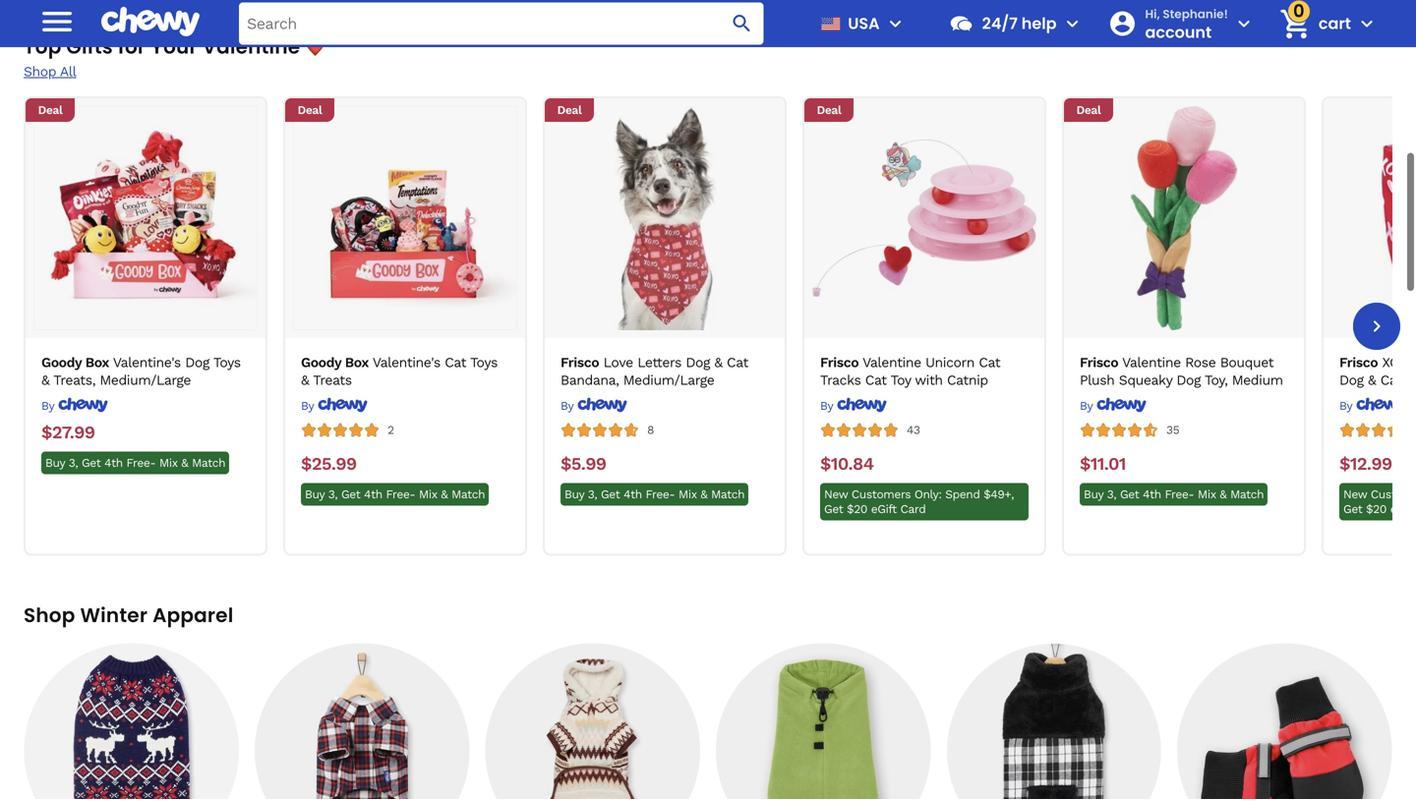 Task type: describe. For each thing, give the bounding box(es) containing it.
shop all link
[[24, 63, 76, 80]]

tracks
[[820, 372, 861, 389]]

winter gear image
[[716, 644, 931, 800]]

buy 3, get 4th free- mix & match for $5.99
[[565, 488, 745, 502]]

free- for $25.99
[[386, 488, 415, 502]]

chewy image for $11.01
[[1096, 398, 1147, 413]]

top
[[24, 33, 61, 60]]

buy down $27.99 text box
[[45, 457, 65, 470]]

sweaters & hoodies image
[[24, 644, 239, 800]]

toy,
[[1205, 372, 1228, 389]]

catnip
[[947, 372, 988, 389]]

cart link
[[1272, 0, 1351, 47]]

by for $10.84
[[820, 399, 833, 413]]

cat inside love letters dog & cat bandana, medium/large
[[727, 355, 748, 371]]

usa button
[[813, 0, 907, 47]]

$5.99 text field
[[561, 454, 606, 476]]

box for treats
[[345, 355, 369, 371]]

toys for valentine's dog toys & treats, medium/large
[[213, 355, 241, 371]]

with
[[915, 372, 943, 389]]

4th for $11.01
[[1143, 488, 1161, 502]]

get for $25.99
[[341, 488, 360, 502]]

4th for $5.99
[[624, 488, 642, 502]]

$25.99 text field
[[301, 454, 357, 476]]

35
[[1166, 424, 1180, 437]]

buy for $5.99
[[565, 488, 584, 502]]

mix for $25.99
[[419, 488, 437, 502]]

help menu image
[[1061, 12, 1084, 35]]

top gifts for your valentine ❤️ shop all
[[24, 33, 325, 80]]

mix for $5.99
[[679, 488, 697, 502]]

list containing $27.99
[[24, 96, 1416, 556]]

spend
[[945, 488, 980, 502]]

2 shop from the top
[[24, 602, 75, 630]]

dog inside valentine rose bouquet plush squeaky dog toy, medium
[[1177, 372, 1201, 389]]

boots & shoes image
[[1177, 644, 1392, 800]]

bandana,
[[561, 372, 619, 389]]

mix for $11.01
[[1198, 488, 1216, 502]]

8
[[647, 424, 654, 437]]

customers
[[852, 488, 911, 502]]

by for $5.99
[[561, 399, 573, 413]]

shop winter apparel
[[24, 602, 234, 630]]

frisco for $11.01
[[1080, 355, 1119, 371]]

treats,
[[53, 372, 95, 389]]

& inside valentine's dog toys & treats, medium/large
[[41, 372, 49, 389]]

24/7
[[982, 12, 1018, 34]]

match for $11.01
[[1230, 488, 1264, 502]]

dog inside love letters dog & cat bandana, medium/large
[[686, 355, 710, 371]]

goody for treats
[[301, 355, 341, 371]]

pajamas image
[[485, 644, 700, 800]]

submit search image
[[730, 12, 754, 35]]

❤️
[[305, 33, 325, 60]]

1 by from the left
[[41, 399, 54, 413]]

goody box valentine's dog toys & treats, medium/large image
[[33, 106, 258, 331]]

$10.84
[[820, 454, 874, 475]]

squeaky
[[1119, 372, 1172, 389]]

plush
[[1080, 372, 1115, 389]]

deal for $5.99
[[557, 103, 582, 117]]

usa
[[848, 12, 880, 34]]

menu image
[[884, 12, 907, 35]]

3, down $27.99 text box
[[69, 457, 78, 470]]

free- for $5.99
[[646, 488, 675, 502]]

toy
[[891, 372, 911, 389]]

goody box for treats,
[[41, 355, 109, 371]]

menu image
[[37, 2, 77, 41]]

deal for $25.99
[[298, 103, 322, 117]]

only:
[[915, 488, 942, 502]]

$12.99
[[1340, 454, 1392, 475]]

get down $27.99 text box
[[82, 457, 101, 470]]

$25.99
[[301, 454, 357, 475]]

shop inside top gifts for your valentine ❤️ shop all
[[24, 63, 56, 80]]

$27.99 text field
[[41, 423, 95, 444]]

24/7 help
[[982, 12, 1057, 34]]

get for $5.99
[[601, 488, 620, 502]]

for
[[118, 33, 146, 60]]

egift
[[871, 503, 897, 517]]

$27.99
[[41, 423, 95, 443]]

medium/large inside love letters dog & cat bandana, medium/large
[[623, 372, 714, 389]]

frisco for $10.84
[[820, 355, 859, 371]]

buy 3, get 4th free- mix & match for $11.01
[[1084, 488, 1264, 502]]

valentine's dog toys & treats, medium/large
[[41, 355, 241, 389]]

buy 3, get 4th free- mix & match down $27.99 text box
[[45, 457, 225, 470]]



Task type: vqa. For each thing, say whether or not it's contained in the screenshot.
require
no



Task type: locate. For each thing, give the bounding box(es) containing it.
2 goody box from the left
[[301, 355, 369, 371]]

buy down $25.99 text box
[[305, 488, 325, 502]]

toys inside valentine's cat toys & treats
[[470, 355, 498, 371]]

$10.84 text field
[[820, 454, 874, 476]]

by down plush
[[1080, 399, 1093, 413]]

1 horizontal spatial goody
[[301, 355, 341, 371]]

valentine's for cat
[[373, 355, 441, 371]]

medium/large
[[100, 372, 191, 389], [623, 372, 714, 389]]

1 valentine's from the left
[[113, 355, 181, 371]]

3 frisco from the left
[[1080, 355, 1119, 371]]

hi, stephanie! account
[[1145, 6, 1228, 43]]

1 horizontal spatial dog
[[686, 355, 710, 371]]

all
[[60, 63, 76, 80]]

frisco valentine rose bouquet plush squeaky dog toy, medium image
[[1072, 106, 1296, 331]]

chewy image down treats,
[[58, 398, 108, 413]]

letters
[[638, 355, 682, 371]]

medium/large inside valentine's dog toys & treats, medium/large
[[100, 372, 191, 389]]

valentine for $10.84
[[863, 355, 921, 371]]

1 horizontal spatial valentine's
[[373, 355, 441, 371]]

3, for $5.99
[[588, 488, 597, 502]]

valentine for $11.01
[[1122, 355, 1181, 371]]

shirts image
[[255, 644, 470, 800]]

4th for $25.99
[[364, 488, 382, 502]]

6 by from the left
[[1340, 399, 1352, 413]]

2 valentine's from the left
[[373, 355, 441, 371]]

buy down "$5.99" text field
[[565, 488, 584, 502]]

1 horizontal spatial toys
[[470, 355, 498, 371]]

3, down $11.01 text field
[[1107, 488, 1117, 502]]

get
[[82, 457, 101, 470], [341, 488, 360, 502], [601, 488, 620, 502], [1120, 488, 1139, 502], [824, 503, 843, 517]]

bouquet
[[1220, 355, 1274, 371]]

chewy home image
[[101, 0, 200, 44]]

box up treats,
[[85, 355, 109, 371]]

&
[[714, 355, 723, 371], [41, 372, 49, 389], [301, 372, 309, 389], [181, 457, 188, 470], [441, 488, 448, 502], [700, 488, 707, 502], [1220, 488, 1227, 502]]

4 chewy image from the left
[[837, 398, 887, 413]]

winter
[[80, 602, 148, 630]]

cat
[[445, 355, 466, 371], [727, 355, 748, 371], [979, 355, 1000, 371], [865, 372, 887, 389]]

4 by from the left
[[820, 399, 833, 413]]

valentine's cat toys & treats
[[301, 355, 498, 389]]

valentine's inside valentine's cat toys & treats
[[373, 355, 441, 371]]

valentine's for dog
[[113, 355, 181, 371]]

0 horizontal spatial goody box
[[41, 355, 109, 371]]

valentine
[[202, 33, 300, 60], [863, 355, 921, 371], [1122, 355, 1181, 371]]

free- down the 2
[[386, 488, 415, 502]]

1 horizontal spatial goody box
[[301, 355, 369, 371]]

love
[[603, 355, 633, 371]]

$49+,
[[984, 488, 1014, 502]]

buy down $11.01 text field
[[1084, 488, 1104, 502]]

chewy image down tracks
[[837, 398, 887, 413]]

$11.01
[[1080, 454, 1126, 475]]

valentine inside valentine unicorn cat tracks cat toy with catnip
[[863, 355, 921, 371]]

shop
[[24, 63, 56, 80], [24, 602, 75, 630]]

1 shop from the top
[[24, 63, 56, 80]]

3, for $11.01
[[1107, 488, 1117, 502]]

0 horizontal spatial valentine
[[202, 33, 300, 60]]

4th
[[104, 457, 123, 470], [364, 488, 382, 502], [624, 488, 642, 502], [1143, 488, 1161, 502]]

goody up treats,
[[41, 355, 82, 371]]

valentine left ❤️
[[202, 33, 300, 60]]

Product search field
[[239, 2, 764, 45]]

chewy image for $12.99
[[1356, 398, 1406, 413]]

goody box up treats
[[301, 355, 369, 371]]

0 horizontal spatial box
[[85, 355, 109, 371]]

free-
[[126, 457, 156, 470], [386, 488, 415, 502], [646, 488, 675, 502], [1165, 488, 1194, 502]]

valentine inside top gifts for your valentine ❤️ shop all
[[202, 33, 300, 60]]

3, down $25.99 text box
[[328, 488, 338, 502]]

goody box for treats
[[301, 355, 369, 371]]

valentine inside valentine rose bouquet plush squeaky dog toy, medium
[[1122, 355, 1181, 371]]

by for $12.99
[[1340, 399, 1352, 413]]

items image
[[1278, 7, 1312, 41]]

goody box valentine's cat toys & treats image
[[293, 106, 517, 331]]

by for $25.99
[[301, 399, 314, 413]]

0 horizontal spatial toys
[[213, 355, 241, 371]]

0 horizontal spatial valentine's
[[113, 355, 181, 371]]

help
[[1022, 12, 1057, 34]]

1 vertical spatial shop
[[24, 602, 75, 630]]

toys for valentine's cat toys & treats
[[470, 355, 498, 371]]

get down "$5.99" text field
[[601, 488, 620, 502]]

cart
[[1319, 12, 1351, 34]]

1 horizontal spatial medium/large
[[623, 372, 714, 389]]

frisco love letters dog & cat bandana, medium/large image
[[553, 106, 777, 331]]

account
[[1145, 21, 1212, 43]]

buy 3, get 4th free- mix & match down the 2
[[305, 488, 485, 502]]

$11.01 text field
[[1080, 454, 1126, 476]]

by down tracks
[[820, 399, 833, 413]]

goody
[[41, 355, 82, 371], [301, 355, 341, 371]]

chewy image down xoxo
[[1356, 398, 1406, 413]]

valentine's
[[113, 355, 181, 371], [373, 355, 441, 371]]

valentine rose bouquet plush squeaky dog toy, medium
[[1080, 355, 1283, 389]]

list
[[24, 96, 1416, 556]]

chewy image down plush
[[1096, 398, 1147, 413]]

1 goody from the left
[[41, 355, 82, 371]]

free- down valentine's dog toys & treats, medium/large
[[126, 457, 156, 470]]

2 horizontal spatial valentine
[[1122, 355, 1181, 371]]

deal for $11.01
[[1077, 103, 1101, 117]]

43
[[907, 424, 920, 437]]

chewy support image
[[949, 11, 974, 36]]

2 chewy image from the left
[[317, 398, 368, 413]]

cat inside valentine's cat toys & treats
[[445, 355, 466, 371]]

card
[[900, 503, 926, 517]]

dog inside valentine's dog toys & treats, medium/large
[[185, 355, 209, 371]]

0 vertical spatial shop
[[24, 63, 56, 80]]

1 goody box from the left
[[41, 355, 109, 371]]

frisco valentine unicorn cat tracks cat toy with catnip image
[[812, 106, 1037, 331]]

apparel
[[153, 602, 234, 630]]

1 deal from the left
[[38, 103, 62, 117]]

$12.99 text field
[[1340, 454, 1392, 476]]

by down treats
[[301, 399, 314, 413]]

box up treats
[[345, 355, 369, 371]]

your
[[151, 33, 197, 60]]

deal for $10.84
[[817, 103, 841, 117]]

2 by from the left
[[301, 399, 314, 413]]

3, down "$5.99" text field
[[588, 488, 597, 502]]

gifts
[[66, 33, 113, 60]]

$5.99
[[561, 454, 606, 475]]

chewy image down treats
[[317, 398, 368, 413]]

2 deal from the left
[[298, 103, 322, 117]]

new
[[824, 488, 848, 502]]

box
[[85, 355, 109, 371], [345, 355, 369, 371]]

4 deal from the left
[[817, 103, 841, 117]]

chewy image down bandana,
[[577, 398, 627, 413]]

frisco for $12.99
[[1340, 355, 1378, 371]]

buy for $25.99
[[305, 488, 325, 502]]

deal
[[38, 103, 62, 117], [298, 103, 322, 117], [557, 103, 582, 117], [817, 103, 841, 117], [1077, 103, 1101, 117]]

new customers only: spend $49+, get $20 egift card
[[824, 488, 1014, 517]]

1 toys from the left
[[213, 355, 241, 371]]

1 horizontal spatial box
[[345, 355, 369, 371]]

24/7 help link
[[941, 0, 1057, 47]]

goody box
[[41, 355, 109, 371], [301, 355, 369, 371]]

match for $25.99
[[452, 488, 485, 502]]

buy 3, get 4th free- mix & match for $25.99
[[305, 488, 485, 502]]

chewy image for $25.99
[[317, 398, 368, 413]]

2 frisco from the left
[[820, 355, 859, 371]]

box for treats,
[[85, 355, 109, 371]]

by up $27.99
[[41, 399, 54, 413]]

by down xoxo
[[1340, 399, 1352, 413]]

love letters dog & cat bandana, medium/large
[[561, 355, 748, 389]]

free- down 35
[[1165, 488, 1194, 502]]

get down $11.01 text field
[[1120, 488, 1139, 502]]

valentine up toy at the top right of the page
[[863, 355, 921, 371]]

frisco xoxo hearts personalized dog & cat bandana, medium image
[[1332, 106, 1416, 331]]

medium/large right treats,
[[100, 372, 191, 389]]

1 horizontal spatial valentine
[[863, 355, 921, 371]]

shop left winter
[[24, 602, 75, 630]]

& inside valentine's cat toys & treats
[[301, 372, 309, 389]]

chewy image
[[58, 398, 108, 413], [317, 398, 368, 413], [577, 398, 627, 413], [837, 398, 887, 413], [1096, 398, 1147, 413], [1356, 398, 1406, 413]]

unicorn
[[926, 355, 975, 371]]

get inside new customers only: spend $49+, get $20 egift card
[[824, 503, 843, 517]]

medium
[[1232, 372, 1283, 389]]

0 horizontal spatial dog
[[185, 355, 209, 371]]

xoxo
[[1340, 355, 1416, 389]]

1 medium/large from the left
[[100, 372, 191, 389]]

Search text field
[[239, 2, 764, 45]]

frisco
[[561, 355, 599, 371], [820, 355, 859, 371], [1080, 355, 1119, 371], [1340, 355, 1378, 371]]

hi,
[[1145, 6, 1160, 22]]

3 by from the left
[[561, 399, 573, 413]]

3 deal from the left
[[557, 103, 582, 117]]

goody box up treats,
[[41, 355, 109, 371]]

4 frisco from the left
[[1340, 355, 1378, 371]]

get down $25.99 text box
[[341, 488, 360, 502]]

dog
[[185, 355, 209, 371], [686, 355, 710, 371], [1177, 372, 1201, 389]]

match
[[192, 457, 225, 470], [452, 488, 485, 502], [711, 488, 745, 502], [1230, 488, 1264, 502]]

0 horizontal spatial medium/large
[[100, 372, 191, 389]]

2 medium/large from the left
[[623, 372, 714, 389]]

2 box from the left
[[345, 355, 369, 371]]

cart menu image
[[1355, 12, 1379, 35]]

3, for $25.99
[[328, 488, 338, 502]]

account menu image
[[1232, 12, 1256, 35]]

buy 3, get 4th free- mix & match down '8'
[[565, 488, 745, 502]]

valentine up "squeaky"
[[1122, 355, 1181, 371]]

free- for $11.01
[[1165, 488, 1194, 502]]

goody for treats,
[[41, 355, 82, 371]]

3 chewy image from the left
[[577, 398, 627, 413]]

& inside love letters dog & cat bandana, medium/large
[[714, 355, 723, 371]]

shop down top
[[24, 63, 56, 80]]

by down bandana,
[[561, 399, 573, 413]]

toys inside valentine's dog toys & treats, medium/large
[[213, 355, 241, 371]]

match for $5.99
[[711, 488, 745, 502]]

get down new
[[824, 503, 843, 517]]

1 chewy image from the left
[[58, 398, 108, 413]]

stephanie!
[[1163, 6, 1228, 22]]

0 horizontal spatial goody
[[41, 355, 82, 371]]

valentine unicorn cat tracks cat toy with catnip
[[820, 355, 1000, 389]]

medium/large down "letters"
[[623, 372, 714, 389]]

chewy image for $5.99
[[577, 398, 627, 413]]

5 by from the left
[[1080, 399, 1093, 413]]

2
[[388, 424, 394, 437]]

5 deal from the left
[[1077, 103, 1101, 117]]

2 goody from the left
[[301, 355, 341, 371]]

goody up treats
[[301, 355, 341, 371]]

chewy image for $10.84
[[837, 398, 887, 413]]

toys
[[213, 355, 241, 371], [470, 355, 498, 371]]

5 chewy image from the left
[[1096, 398, 1147, 413]]

6 chewy image from the left
[[1356, 398, 1406, 413]]

buy for $11.01
[[1084, 488, 1104, 502]]

2 horizontal spatial dog
[[1177, 372, 1201, 389]]

buy 3, get 4th free- mix & match
[[45, 457, 225, 470], [305, 488, 485, 502], [565, 488, 745, 502], [1084, 488, 1264, 502]]

1 frisco from the left
[[561, 355, 599, 371]]

1 box from the left
[[85, 355, 109, 371]]

free- down '8'
[[646, 488, 675, 502]]

valentine's inside valentine's dog toys & treats, medium/large
[[113, 355, 181, 371]]

buy 3, get 4th free- mix & match down 35
[[1084, 488, 1264, 502]]

by
[[41, 399, 54, 413], [301, 399, 314, 413], [561, 399, 573, 413], [820, 399, 833, 413], [1080, 399, 1093, 413], [1340, 399, 1352, 413]]

treats
[[313, 372, 352, 389]]

3,
[[69, 457, 78, 470], [328, 488, 338, 502], [588, 488, 597, 502], [1107, 488, 1117, 502]]

buy
[[45, 457, 65, 470], [305, 488, 325, 502], [565, 488, 584, 502], [1084, 488, 1104, 502]]

get for $11.01
[[1120, 488, 1139, 502]]

2 toys from the left
[[470, 355, 498, 371]]

by for $11.01
[[1080, 399, 1093, 413]]

$20
[[847, 503, 867, 517]]

coats & jackets image
[[947, 644, 1162, 800]]

rose
[[1185, 355, 1216, 371]]

mix
[[159, 457, 178, 470], [419, 488, 437, 502], [679, 488, 697, 502], [1198, 488, 1216, 502]]

frisco for $5.99
[[561, 355, 599, 371]]



